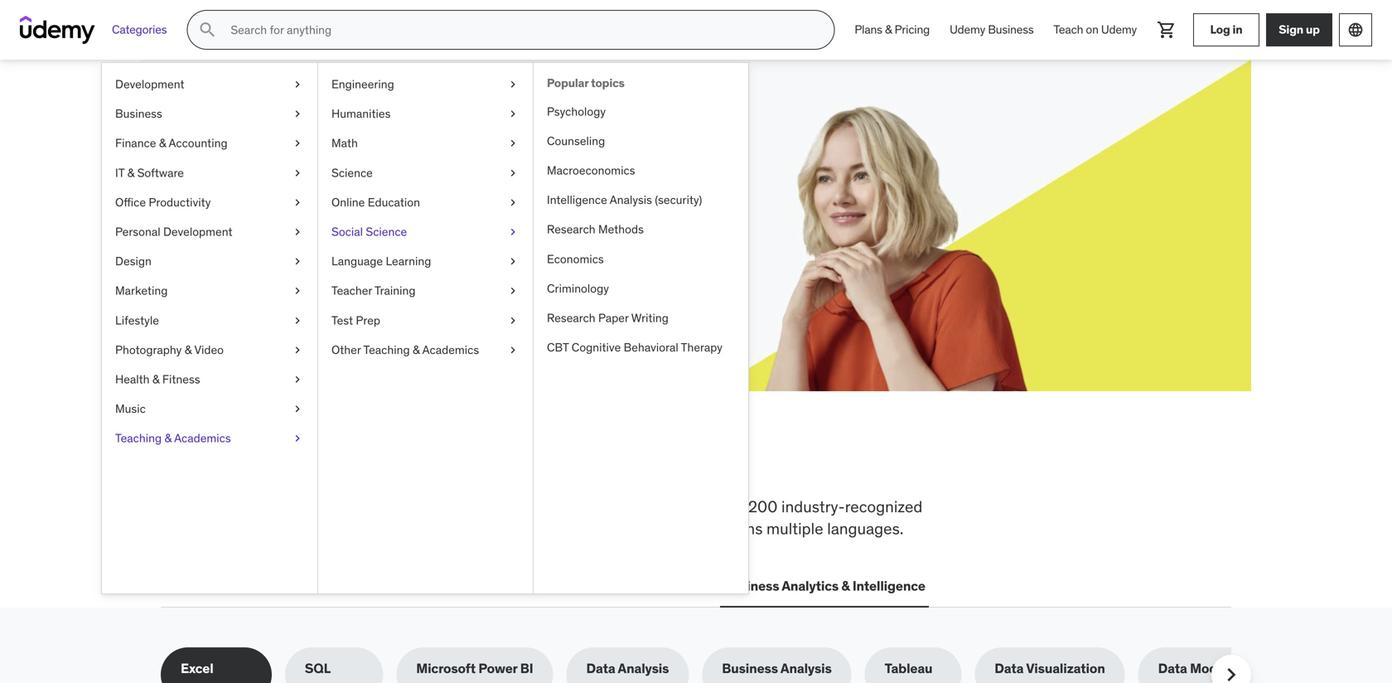 Task type: vqa. For each thing, say whether or not it's contained in the screenshot.
the bottom core
no



Task type: locate. For each thing, give the bounding box(es) containing it.
our
[[260, 519, 283, 539]]

teach on udemy link
[[1044, 10, 1147, 50]]

skills inside covering critical workplace skills to technical topics, including prep content for over 200 industry-recognized certifications, our catalog supports well-rounded professional development and spans multiple languages.
[[355, 497, 390, 516]]

social science link
[[318, 217, 533, 247]]

academics down 'music' link
[[174, 431, 231, 446]]

your up with at the left top of the page
[[343, 132, 404, 166]]

udemy business link
[[940, 10, 1044, 50]]

1 vertical spatial in
[[522, 442, 554, 485]]

research methods
[[547, 222, 644, 237]]

it up office
[[115, 165, 125, 180]]

$12.99
[[221, 191, 261, 208]]

math
[[332, 136, 358, 151]]

cbt cognitive behavioral therapy link
[[534, 333, 749, 362]]

1 horizontal spatial it
[[298, 577, 309, 594]]

language
[[332, 254, 383, 269]]

1 vertical spatial academics
[[174, 431, 231, 446]]

0 horizontal spatial it
[[115, 165, 125, 180]]

web development button
[[161, 566, 281, 606]]

other
[[332, 342, 361, 357]]

data left visualization at the right bottom
[[995, 660, 1024, 677]]

& inside it & software link
[[127, 165, 134, 180]]

language learning
[[332, 254, 431, 269]]

xsmall image inside language learning link
[[507, 253, 520, 270]]

udemy right on
[[1102, 22, 1137, 37]]

sign up
[[1279, 22, 1320, 37]]

in up including
[[522, 442, 554, 485]]

business inside topic filters element
[[722, 660, 778, 677]]

intelligence
[[547, 192, 607, 207], [853, 577, 926, 594]]

development for personal
[[163, 224, 233, 239]]

finance
[[115, 136, 156, 151]]

& for pricing
[[885, 22, 892, 37]]

engineering link
[[318, 70, 533, 99]]

1 horizontal spatial academics
[[422, 342, 479, 357]]

business link
[[102, 99, 318, 129]]

xsmall image inside the business link
[[291, 106, 304, 122]]

xsmall image inside finance & accounting link
[[291, 135, 304, 152]]

data for data science
[[504, 577, 533, 594]]

1 udemy from the left
[[950, 22, 986, 37]]

design
[[115, 254, 152, 269]]

1 vertical spatial science
[[366, 224, 407, 239]]

xsmall image inside 'marketing' link
[[291, 283, 304, 299]]

cbt cognitive behavioral therapy
[[547, 340, 723, 355]]

xsmall image inside humanities link
[[507, 106, 520, 122]]

& inside finance & accounting link
[[159, 136, 166, 151]]

tableau
[[885, 660, 933, 677]]

skills up supports
[[355, 497, 390, 516]]

your up the through
[[268, 173, 294, 190]]

analysis
[[610, 192, 652, 207], [618, 660, 669, 677], [781, 660, 832, 677]]

design link
[[102, 247, 318, 276]]

research up the economics
[[547, 222, 596, 237]]

data for data modeling
[[1159, 660, 1188, 677]]

& right analytics at the right bottom of the page
[[842, 577, 850, 594]]

skills up workplace
[[275, 442, 364, 485]]

data science button
[[501, 566, 589, 606]]

business analysis
[[722, 660, 832, 677]]

1 vertical spatial your
[[268, 173, 294, 190]]

academics down test prep link
[[422, 342, 479, 357]]

xsmall image
[[291, 135, 304, 152], [507, 165, 520, 181], [291, 194, 304, 211], [291, 224, 304, 240], [507, 224, 520, 240], [291, 283, 304, 299], [507, 283, 520, 299], [291, 312, 304, 329], [291, 342, 304, 358], [507, 342, 520, 358], [291, 401, 304, 417], [291, 430, 304, 447]]

& up office
[[127, 165, 134, 180]]

test
[[332, 313, 353, 328]]

science up language learning
[[366, 224, 407, 239]]

xsmall image inside personal development link
[[291, 224, 304, 240]]

xsmall image
[[291, 76, 304, 93], [507, 76, 520, 93], [291, 106, 304, 122], [507, 106, 520, 122], [507, 135, 520, 152], [291, 165, 304, 181], [507, 194, 520, 211], [291, 253, 304, 270], [507, 253, 520, 270], [507, 312, 520, 329], [291, 371, 304, 388]]

psychology
[[547, 104, 606, 119]]

it inside it certifications button
[[298, 577, 309, 594]]

& inside photography & video link
[[185, 342, 192, 357]]

xsmall image for teaching & academics
[[291, 430, 304, 447]]

it inside it & software link
[[115, 165, 125, 180]]

1 vertical spatial for
[[692, 497, 711, 516]]

plans & pricing link
[[845, 10, 940, 50]]

&
[[885, 22, 892, 37], [159, 136, 166, 151], [127, 165, 134, 180], [185, 342, 192, 357], [413, 342, 420, 357], [152, 372, 160, 387], [165, 431, 172, 446], [842, 577, 850, 594]]

1 vertical spatial research
[[547, 310, 596, 325]]

xsmall image inside the other teaching & academics link
[[507, 342, 520, 358]]

research inside research methods link
[[547, 222, 596, 237]]

finance & accounting link
[[102, 129, 318, 158]]

0 vertical spatial research
[[547, 222, 596, 237]]

xsmall image for humanities
[[507, 106, 520, 122]]

0 vertical spatial your
[[343, 132, 404, 166]]

development right the web
[[195, 577, 278, 594]]

other teaching & academics
[[332, 342, 479, 357]]

xsmall image inside social science link
[[507, 224, 520, 240]]

& inside teaching & academics link
[[165, 431, 172, 446]]

categories button
[[102, 10, 177, 50]]

choose a language image
[[1348, 22, 1365, 38]]

business analytics & intelligence button
[[720, 566, 929, 606]]

xsmall image inside health & fitness link
[[291, 371, 304, 388]]

social science
[[332, 224, 407, 239]]

& for software
[[127, 165, 134, 180]]

xsmall image inside engineering link
[[507, 76, 520, 93]]

1 horizontal spatial udemy
[[1102, 22, 1137, 37]]

xsmall image for photography & video
[[291, 342, 304, 358]]

xsmall image inside development link
[[291, 76, 304, 93]]

teaching down prep
[[364, 342, 410, 357]]

2 vertical spatial science
[[536, 577, 585, 594]]

xsmall image for office productivity
[[291, 194, 304, 211]]

2 vertical spatial development
[[195, 577, 278, 594]]

xsmall image inside the lifestyle link
[[291, 312, 304, 329]]

xsmall image for social science
[[507, 224, 520, 240]]

teaching
[[364, 342, 410, 357], [115, 431, 162, 446]]

development for web
[[195, 577, 278, 594]]

intelligence down languages.
[[853, 577, 926, 594]]

excel
[[181, 660, 214, 677]]

(security)
[[655, 192, 703, 207]]

therapy
[[681, 340, 723, 355]]

for up and
[[692, 497, 711, 516]]

2 research from the top
[[547, 310, 596, 325]]

next image
[[1219, 662, 1245, 683]]

xsmall image inside office productivity link
[[291, 194, 304, 211]]

0 vertical spatial academics
[[422, 342, 479, 357]]

xsmall image inside 'music' link
[[291, 401, 304, 417]]

intelligence analysis (security) link
[[534, 185, 749, 215]]

xsmall image for online education
[[507, 194, 520, 211]]

xsmall image for business
[[291, 106, 304, 122]]

visualization
[[1027, 660, 1106, 677]]

0 vertical spatial in
[[1233, 22, 1243, 37]]

skills
[[275, 442, 364, 485], [355, 497, 390, 516]]

0 horizontal spatial intelligence
[[547, 192, 607, 207]]

business inside button
[[724, 577, 780, 594]]

science inside 'button'
[[536, 577, 585, 594]]

macroeconomics link
[[534, 156, 749, 185]]

social science element
[[533, 63, 749, 594]]

0 horizontal spatial udemy
[[950, 22, 986, 37]]

starting
[[438, 173, 485, 190]]

& down test prep link
[[413, 342, 420, 357]]

academics
[[422, 342, 479, 357], [174, 431, 231, 446]]

teach
[[1054, 22, 1084, 37]]

1 horizontal spatial for
[[692, 497, 711, 516]]

development inside button
[[195, 577, 278, 594]]

data inside data science 'button'
[[504, 577, 533, 594]]

data down professional
[[504, 577, 533, 594]]

xsmall image inside teacher training link
[[507, 283, 520, 299]]

1 vertical spatial it
[[298, 577, 309, 594]]

languages.
[[828, 519, 904, 539]]

xsmall image inside photography & video link
[[291, 342, 304, 358]]

xsmall image for other teaching & academics
[[507, 342, 520, 358]]

research methods link
[[534, 215, 749, 244]]

data modeling
[[1159, 660, 1249, 677]]

online
[[332, 195, 365, 210]]

it left certifications
[[298, 577, 309, 594]]

& inside business analytics & intelligence button
[[842, 577, 850, 594]]

data right bi
[[587, 660, 616, 677]]

xsmall image for math
[[507, 135, 520, 152]]

analysis inside social science element
[[610, 192, 652, 207]]

xsmall image inside math link
[[507, 135, 520, 152]]

data visualization
[[995, 660, 1106, 677]]

& right health
[[152, 372, 160, 387]]

1 horizontal spatial in
[[1233, 22, 1243, 37]]

science down professional
[[536, 577, 585, 594]]

xsmall image inside test prep link
[[507, 312, 520, 329]]

development down categories dropdown button
[[115, 77, 185, 92]]

business analytics & intelligence
[[724, 577, 926, 594]]

xsmall image inside online education link
[[507, 194, 520, 211]]

personal development
[[115, 224, 233, 239]]

0 vertical spatial it
[[115, 165, 125, 180]]

udemy
[[950, 22, 986, 37], [1102, 22, 1137, 37]]

humanities link
[[318, 99, 533, 129]]

economics
[[547, 251, 604, 266]]

& left video
[[185, 342, 192, 357]]

0 vertical spatial intelligence
[[547, 192, 607, 207]]

0 horizontal spatial for
[[300, 132, 339, 166]]

xsmall image inside it & software link
[[291, 165, 304, 181]]

submit search image
[[198, 20, 217, 40]]

video
[[194, 342, 224, 357]]

health & fitness
[[115, 372, 200, 387]]

xsmall image inside science link
[[507, 165, 520, 181]]

xsmall image for engineering
[[507, 76, 520, 93]]

writing
[[632, 310, 669, 325]]

& right plans
[[885, 22, 892, 37]]

xsmall image inside design link
[[291, 253, 304, 270]]

office
[[115, 195, 146, 210]]

science up 15.
[[332, 165, 373, 180]]

plans
[[855, 22, 883, 37]]

data
[[504, 577, 533, 594], [587, 660, 616, 677], [995, 660, 1024, 677], [1159, 660, 1188, 677]]

intelligence down macroeconomics
[[547, 192, 607, 207]]

0 horizontal spatial your
[[268, 173, 294, 190]]

counseling
[[547, 133, 605, 148]]

Search for anything text field
[[227, 16, 814, 44]]

sql
[[305, 660, 331, 677]]

it for it & software
[[115, 165, 125, 180]]

0 vertical spatial teaching
[[364, 342, 410, 357]]

for up "potential"
[[300, 132, 339, 166]]

business for business
[[115, 106, 162, 121]]

teaching down music
[[115, 431, 162, 446]]

1 vertical spatial development
[[163, 224, 233, 239]]

microsoft
[[416, 660, 476, 677]]

& for academics
[[165, 431, 172, 446]]

rounded
[[443, 519, 502, 539]]

data for data visualization
[[995, 660, 1024, 677]]

& right finance
[[159, 136, 166, 151]]

1 horizontal spatial intelligence
[[853, 577, 926, 594]]

development down office productivity link
[[163, 224, 233, 239]]

research down criminology
[[547, 310, 596, 325]]

intelligence inside button
[[853, 577, 926, 594]]

learning
[[386, 254, 431, 269]]

& inside health & fitness link
[[152, 372, 160, 387]]

well-
[[409, 519, 443, 539]]

research inside research paper writing link
[[547, 310, 596, 325]]

0 vertical spatial for
[[300, 132, 339, 166]]

workplace
[[279, 497, 351, 516]]

1 vertical spatial skills
[[355, 497, 390, 516]]

1 research from the top
[[547, 222, 596, 237]]

personal development link
[[102, 217, 318, 247]]

xsmall image inside teaching & academics link
[[291, 430, 304, 447]]

it & software
[[115, 165, 184, 180]]

all
[[161, 442, 209, 485]]

xsmall image for design
[[291, 253, 304, 270]]

training
[[375, 283, 416, 298]]

in right log
[[1233, 22, 1243, 37]]

& inside plans & pricing link
[[885, 22, 892, 37]]

data left modeling
[[1159, 660, 1188, 677]]

marketing link
[[102, 276, 318, 306]]

log in
[[1211, 22, 1243, 37]]

intelligence inside social science element
[[547, 192, 607, 207]]

just
[[503, 173, 525, 190]]

finance & accounting
[[115, 136, 228, 151]]

catalog
[[287, 519, 339, 539]]

& down 'music' link
[[165, 431, 172, 446]]

0 horizontal spatial in
[[522, 442, 554, 485]]

0 horizontal spatial teaching
[[115, 431, 162, 446]]

1 vertical spatial intelligence
[[853, 577, 926, 594]]

udemy right pricing
[[950, 22, 986, 37]]



Task type: describe. For each thing, give the bounding box(es) containing it.
through
[[264, 191, 310, 208]]

economics link
[[534, 244, 749, 274]]

popular
[[547, 75, 589, 90]]

professional
[[506, 519, 592, 539]]

and
[[691, 519, 718, 539]]

behavioral
[[624, 340, 679, 355]]

other teaching & academics link
[[318, 335, 533, 365]]

xsmall image for music
[[291, 401, 304, 417]]

lifestyle link
[[102, 306, 318, 335]]

xsmall image for personal development
[[291, 224, 304, 240]]

& for accounting
[[159, 136, 166, 151]]

sign
[[1279, 22, 1304, 37]]

xsmall image for teacher training
[[507, 283, 520, 299]]

0 vertical spatial development
[[115, 77, 185, 92]]

topic filters element
[[161, 648, 1268, 683]]

skills for your future expand your potential with a course. starting at just $12.99 through dec 15.
[[221, 132, 525, 208]]

counseling link
[[534, 126, 749, 156]]

power
[[479, 660, 518, 677]]

industry-
[[782, 497, 845, 516]]

up
[[1307, 22, 1320, 37]]

science for social
[[366, 224, 407, 239]]

teaching & academics link
[[102, 424, 318, 453]]

communication button
[[602, 566, 707, 606]]

lifestyle
[[115, 313, 159, 328]]

online education
[[332, 195, 420, 210]]

intelligence analysis (security)
[[547, 192, 703, 207]]

methods
[[599, 222, 644, 237]]

certifications,
[[161, 519, 256, 539]]

photography & video link
[[102, 335, 318, 365]]

udemy image
[[20, 16, 95, 44]]

xsmall image for language learning
[[507, 253, 520, 270]]

research paper writing link
[[534, 303, 749, 333]]

potential
[[297, 173, 349, 190]]

communication
[[605, 577, 704, 594]]

for inside covering critical workplace skills to technical topics, including prep content for over 200 industry-recognized certifications, our catalog supports well-rounded professional development and spans multiple languages.
[[692, 497, 711, 516]]

future
[[408, 132, 489, 166]]

technical
[[411, 497, 475, 516]]

engineering
[[332, 77, 394, 92]]

0 vertical spatial science
[[332, 165, 373, 180]]

analysis for business
[[781, 660, 832, 677]]

need
[[436, 442, 516, 485]]

online education link
[[318, 188, 533, 217]]

science link
[[318, 158, 533, 188]]

xsmall image for lifestyle
[[291, 312, 304, 329]]

certifications
[[312, 577, 396, 594]]

business for business analytics & intelligence
[[724, 577, 780, 594]]

teacher training link
[[318, 276, 533, 306]]

photography
[[115, 342, 182, 357]]

prep
[[356, 313, 381, 328]]

teaching & academics
[[115, 431, 231, 446]]

to
[[394, 497, 408, 516]]

data for data analysis
[[587, 660, 616, 677]]

you
[[370, 442, 430, 485]]

it for it certifications
[[298, 577, 309, 594]]

& for video
[[185, 342, 192, 357]]

music
[[115, 401, 146, 416]]

1 vertical spatial teaching
[[115, 431, 162, 446]]

xsmall image for test prep
[[507, 312, 520, 329]]

productivity
[[149, 195, 211, 210]]

test prep link
[[318, 306, 533, 335]]

200
[[749, 497, 778, 516]]

xsmall image for finance & accounting
[[291, 135, 304, 152]]

spans
[[721, 519, 763, 539]]

research paper writing
[[547, 310, 669, 325]]

modeling
[[1191, 660, 1249, 677]]

research for research methods
[[547, 222, 596, 237]]

data science
[[504, 577, 585, 594]]

teacher training
[[332, 283, 416, 298]]

xsmall image for marketing
[[291, 283, 304, 299]]

analysis for intelligence
[[610, 192, 652, 207]]

science for data
[[536, 577, 585, 594]]

pricing
[[895, 22, 930, 37]]

xsmall image for it & software
[[291, 165, 304, 181]]

plans & pricing
[[855, 22, 930, 37]]

& inside the other teaching & academics link
[[413, 342, 420, 357]]

marketing
[[115, 283, 168, 298]]

2 udemy from the left
[[1102, 22, 1137, 37]]

research for research paper writing
[[547, 310, 596, 325]]

web
[[164, 577, 192, 594]]

shopping cart with 0 items image
[[1157, 20, 1177, 40]]

& for fitness
[[152, 372, 160, 387]]

criminology
[[547, 281, 609, 296]]

cognitive
[[572, 340, 621, 355]]

topics
[[591, 75, 625, 90]]

development link
[[102, 70, 318, 99]]

1 horizontal spatial teaching
[[364, 342, 410, 357]]

skills
[[221, 132, 295, 166]]

a
[[381, 173, 388, 190]]

language learning link
[[318, 247, 533, 276]]

analysis for data
[[618, 660, 669, 677]]

teach on udemy
[[1054, 22, 1137, 37]]

topics,
[[479, 497, 526, 516]]

over
[[715, 497, 745, 516]]

office productivity link
[[102, 188, 318, 217]]

office productivity
[[115, 195, 211, 210]]

business for business analysis
[[722, 660, 778, 677]]

xsmall image for science
[[507, 165, 520, 181]]

software
[[137, 165, 184, 180]]

photography & video
[[115, 342, 224, 357]]

one
[[560, 442, 620, 485]]

health
[[115, 372, 150, 387]]

critical
[[228, 497, 275, 516]]

it certifications
[[298, 577, 396, 594]]

on
[[1086, 22, 1099, 37]]

place
[[626, 442, 713, 485]]

sign up link
[[1267, 13, 1333, 46]]

course.
[[391, 173, 434, 190]]

for inside skills for your future expand your potential with a course. starting at just $12.99 through dec 15.
[[300, 132, 339, 166]]

web development
[[164, 577, 278, 594]]

0 horizontal spatial academics
[[174, 431, 231, 446]]

data analysis
[[587, 660, 669, 677]]

it & software link
[[102, 158, 318, 188]]

0 vertical spatial skills
[[275, 442, 364, 485]]

15.
[[340, 191, 356, 208]]

popular topics
[[547, 75, 625, 90]]

xsmall image for health & fitness
[[291, 371, 304, 388]]

xsmall image for development
[[291, 76, 304, 93]]

it certifications button
[[294, 566, 399, 606]]

content
[[634, 497, 688, 516]]

at
[[489, 173, 500, 190]]

leadership button
[[412, 566, 488, 606]]

supports
[[343, 519, 405, 539]]

with
[[353, 173, 378, 190]]

1 horizontal spatial your
[[343, 132, 404, 166]]

cbt
[[547, 340, 569, 355]]



